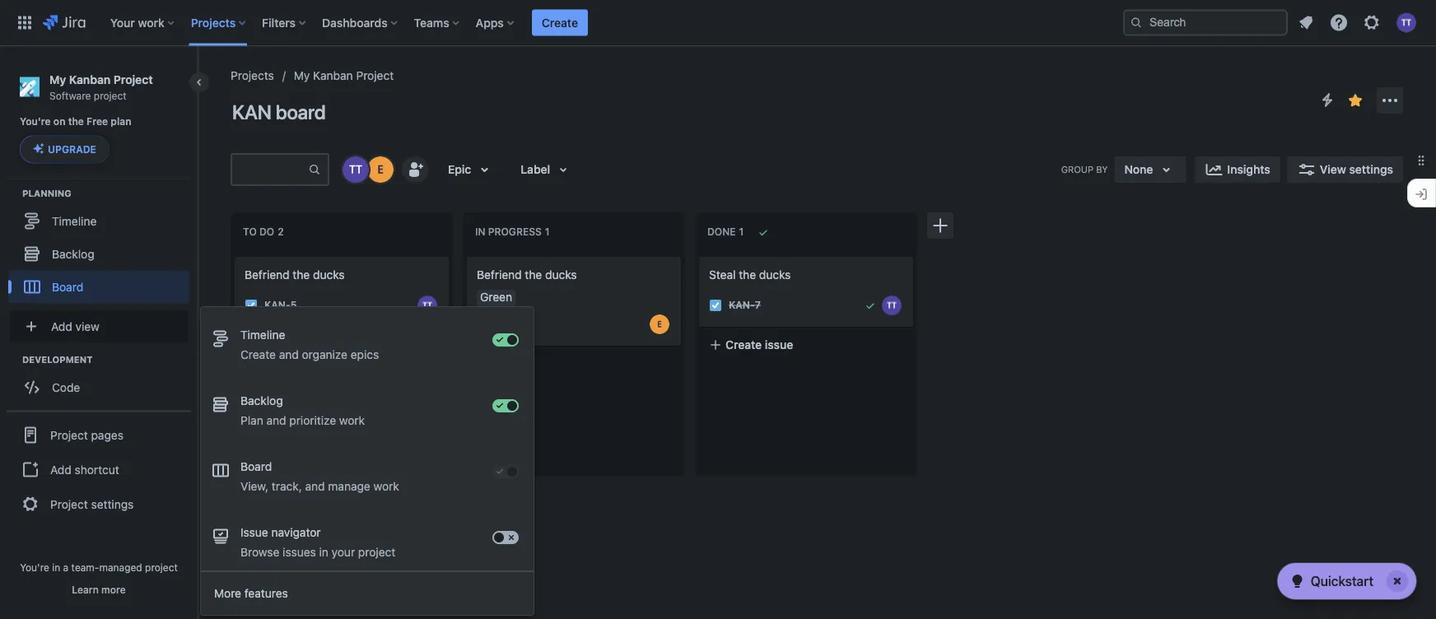 Task type: describe. For each thing, give the bounding box(es) containing it.
epic button
[[438, 156, 504, 183]]

summary]
[[338, 341, 391, 355]]

my for my kanban project
[[294, 69, 310, 82]]

1:
[[276, 341, 285, 355]]

dashboards button
[[317, 9, 404, 36]]

your
[[110, 16, 135, 29]]

features
[[244, 587, 288, 600]]

backlog for backlog
[[52, 247, 94, 261]]

group by
[[1061, 164, 1108, 175]]

project pages link
[[7, 417, 191, 453]]

board view, track, and manage work
[[241, 460, 399, 493]]

ducks for progress
[[545, 268, 577, 282]]

[task 1: add task summary]
[[245, 341, 391, 355]]

7
[[755, 300, 761, 311]]

manage
[[328, 480, 370, 493]]

epics
[[351, 348, 379, 362]]

create column image
[[931, 216, 950, 236]]

task image for kan-5
[[245, 299, 258, 312]]

code
[[52, 380, 80, 394]]

project settings link
[[7, 486, 191, 522]]

you're for you're in a team-managed project
[[20, 562, 49, 573]]

more features
[[214, 587, 288, 600]]

3 ducks from the left
[[759, 268, 791, 282]]

create issue button for befriend the ducks
[[467, 349, 681, 379]]

and for backlog
[[266, 414, 286, 427]]

issue
[[241, 526, 268, 539]]

in
[[475, 226, 486, 238]]

kan- for 5
[[264, 300, 290, 311]]

create issue image for in progress
[[457, 245, 477, 265]]

in progress
[[475, 226, 542, 238]]

kan-7 link
[[729, 298, 761, 312]]

2 assignee: terry turtle image from the left
[[882, 296, 902, 315]]

the for create issue icon
[[739, 268, 756, 282]]

projects for projects popup button
[[191, 16, 236, 29]]

view
[[1320, 163, 1347, 176]]

work inside 'popup button'
[[138, 16, 165, 29]]

create button
[[532, 9, 588, 36]]

add people image
[[405, 160, 425, 180]]

kan-5 link
[[264, 298, 297, 312]]

kan
[[232, 100, 272, 124]]

kanban for my kanban project software project
[[69, 72, 111, 86]]

settings for view settings
[[1350, 163, 1394, 176]]

filters
[[262, 16, 296, 29]]

befriend the ducks for to do
[[245, 268, 345, 282]]

1 assignee: terry turtle image from the left
[[418, 296, 437, 315]]

planning
[[22, 188, 71, 198]]

done image
[[864, 299, 877, 312]]

[task
[[245, 341, 273, 355]]

view settings button
[[1287, 156, 1404, 183]]

learn
[[72, 584, 99, 595]]

board for board view, track, and manage work
[[241, 460, 272, 474]]

projects button
[[186, 9, 252, 36]]

you're on the free plan
[[20, 116, 131, 127]]

timeline link
[[8, 205, 189, 237]]

create issue button for steal the ducks
[[699, 330, 913, 360]]

notifications image
[[1296, 13, 1316, 33]]

and inside board view, track, and manage work
[[305, 480, 325, 493]]

1 vertical spatial in
[[52, 562, 60, 573]]

development group
[[8, 353, 197, 409]]

track,
[[272, 480, 302, 493]]

projects for the projects link
[[231, 69, 274, 82]]

board link
[[8, 270, 189, 303]]

insights button
[[1195, 156, 1281, 183]]

my kanban project software project
[[49, 72, 153, 101]]

project pages
[[50, 428, 123, 442]]

upgrade button
[[21, 136, 109, 163]]

kan-5
[[264, 300, 297, 311]]

and for timeline
[[279, 348, 299, 362]]

team-
[[71, 562, 99, 573]]

upgrade
[[48, 144, 96, 155]]

project inside my kanban project software project
[[94, 90, 127, 101]]

add view
[[51, 320, 100, 333]]

kan-6
[[497, 319, 529, 330]]

6
[[523, 319, 529, 330]]

in inside issue navigator browse issues in your project
[[319, 546, 329, 559]]

more
[[101, 584, 126, 595]]

do
[[259, 226, 274, 238]]

star kan board image
[[1346, 91, 1366, 110]]

more features link
[[201, 577, 534, 610]]

your work button
[[105, 9, 181, 36]]

search image
[[1130, 16, 1143, 29]]

plan
[[241, 414, 263, 427]]

you're for you're on the free plan
[[20, 116, 51, 127]]

my for my kanban project software project
[[49, 72, 66, 86]]

project settings
[[50, 497, 134, 511]]

software
[[49, 90, 91, 101]]

on
[[53, 116, 65, 127]]

planning image
[[2, 183, 22, 203]]

issue navigator browse issues in your project
[[241, 526, 396, 559]]

create inside timeline create and organize epics
[[241, 348, 276, 362]]

timeline for timeline create and organize epics
[[241, 328, 285, 342]]

project up "add shortcut"
[[50, 428, 88, 442]]

timeline create and organize epics
[[241, 328, 379, 362]]

Search this board text field
[[232, 155, 308, 184]]

add for add view
[[51, 320, 72, 333]]

to do
[[243, 226, 274, 238]]

add shortcut
[[50, 463, 119, 476]]

2 vertical spatial project
[[145, 562, 178, 573]]

progress
[[488, 226, 542, 238]]

kanban for my kanban project
[[313, 69, 353, 82]]

befriend for progress
[[477, 268, 522, 282]]

steal the ducks
[[709, 268, 791, 282]]

dashboards
[[322, 16, 388, 29]]

your profile and settings image
[[1397, 13, 1417, 33]]

to
[[243, 226, 257, 238]]

kan-2 link
[[264, 410, 297, 424]]

check image
[[1288, 572, 1308, 591]]

apps button
[[471, 9, 520, 36]]

befriend the ducks for in progress
[[477, 268, 577, 282]]

plan
[[111, 116, 131, 127]]

help image
[[1329, 13, 1349, 33]]

prioritize
[[289, 414, 336, 427]]

organize
[[302, 348, 348, 362]]



Task type: locate. For each thing, give the bounding box(es) containing it.
create issue image
[[225, 245, 245, 265], [457, 245, 477, 265]]

teams button
[[409, 9, 466, 36]]

kan- for 7
[[729, 300, 755, 311]]

0 horizontal spatial create issue image
[[225, 245, 245, 265]]

0 horizontal spatial settings
[[91, 497, 134, 511]]

backlog up plan
[[241, 394, 283, 408]]

task image for kan-2
[[245, 411, 258, 424]]

add inside button
[[50, 463, 71, 476]]

2 create issue image from the left
[[457, 245, 477, 265]]

projects inside popup button
[[191, 16, 236, 29]]

1 horizontal spatial my
[[294, 69, 310, 82]]

insights image
[[1204, 160, 1224, 180]]

learn more button
[[72, 583, 126, 596]]

kanban
[[313, 69, 353, 82], [69, 72, 111, 86]]

you're left on
[[20, 116, 51, 127]]

kan- for 6
[[497, 319, 523, 330]]

create issue
[[726, 338, 793, 352], [493, 357, 561, 371]]

epic
[[448, 163, 471, 176]]

ducks up timeline create and organize epics
[[313, 268, 345, 282]]

project inside 'link'
[[356, 69, 394, 82]]

0 horizontal spatial timeline
[[52, 214, 97, 228]]

0 horizontal spatial ducks
[[313, 268, 345, 282]]

board up add view
[[52, 280, 83, 294]]

0 vertical spatial and
[[279, 348, 299, 362]]

0 horizontal spatial assignee: terry turtle image
[[418, 296, 437, 315]]

0 vertical spatial in
[[319, 546, 329, 559]]

2
[[290, 412, 297, 423]]

1 vertical spatial task image
[[245, 411, 258, 424]]

to do element
[[243, 226, 287, 238]]

0 vertical spatial settings
[[1350, 163, 1394, 176]]

1 vertical spatial backlog
[[241, 394, 283, 408]]

the right steal
[[739, 268, 756, 282]]

view,
[[241, 480, 269, 493]]

navigator
[[271, 526, 321, 539]]

settings right view
[[1350, 163, 1394, 176]]

1 vertical spatial project
[[358, 546, 396, 559]]

0 vertical spatial work
[[138, 16, 165, 29]]

add
[[51, 320, 72, 333], [288, 341, 309, 355], [50, 463, 71, 476]]

timeline inside planning group
[[52, 214, 97, 228]]

in progress element
[[475, 226, 553, 238]]

dismiss quickstart image
[[1385, 568, 1411, 595]]

issue
[[765, 338, 793, 352], [533, 357, 561, 371]]

appswitcher icon image
[[15, 13, 35, 33]]

board up view,
[[241, 460, 272, 474]]

insights
[[1228, 163, 1271, 176]]

group
[[7, 410, 191, 527]]

and left 2 at the bottom of page
[[266, 414, 286, 427]]

0 horizontal spatial create issue
[[493, 357, 561, 371]]

by
[[1096, 164, 1108, 175]]

terry turtle image
[[343, 156, 369, 183]]

project inside issue navigator browse issues in your project
[[358, 546, 396, 559]]

development image
[[2, 350, 22, 369]]

2 vertical spatial add
[[50, 463, 71, 476]]

filters button
[[257, 9, 312, 36]]

2 befriend from the left
[[477, 268, 522, 282]]

and right track,
[[305, 480, 325, 493]]

project up the plan
[[94, 90, 127, 101]]

steal
[[709, 268, 736, 282]]

more
[[214, 587, 241, 600]]

project down dashboards dropdown button
[[356, 69, 394, 82]]

0 horizontal spatial backlog
[[52, 247, 94, 261]]

quickstart button
[[1278, 563, 1417, 600]]

kanban up the 'software' at the left top of page
[[69, 72, 111, 86]]

1 horizontal spatial project
[[145, 562, 178, 573]]

2 horizontal spatial ducks
[[759, 268, 791, 282]]

add left shortcut
[[50, 463, 71, 476]]

0 vertical spatial projects
[[191, 16, 236, 29]]

5
[[290, 300, 297, 311]]

project right the managed
[[145, 562, 178, 573]]

1 horizontal spatial assignee: terry turtle image
[[882, 296, 902, 315]]

create issue button
[[699, 330, 913, 360], [467, 349, 681, 379]]

2 horizontal spatial project
[[358, 546, 396, 559]]

add view button
[[10, 310, 188, 343]]

1 you're from the top
[[20, 116, 51, 127]]

0 horizontal spatial issue
[[533, 357, 561, 371]]

0 vertical spatial create issue
[[726, 338, 793, 352]]

timeline down kan-5 link
[[241, 328, 285, 342]]

befriend the ducks up 5
[[245, 268, 345, 282]]

backlog plan and prioritize work
[[241, 394, 365, 427]]

and inside backlog plan and prioritize work
[[266, 414, 286, 427]]

kan board
[[232, 100, 326, 124]]

0 vertical spatial issue
[[765, 338, 793, 352]]

work inside board view, track, and manage work
[[374, 480, 399, 493]]

1 vertical spatial issue
[[533, 357, 561, 371]]

add left the view
[[51, 320, 72, 333]]

1 horizontal spatial backlog
[[241, 394, 283, 408]]

1 vertical spatial create issue
[[493, 357, 561, 371]]

1 horizontal spatial create issue image
[[457, 245, 477, 265]]

1 befriend the ducks from the left
[[245, 268, 345, 282]]

0 horizontal spatial project
[[94, 90, 127, 101]]

group containing project pages
[[7, 410, 191, 527]]

add inside popup button
[[51, 320, 72, 333]]

settings for project settings
[[91, 497, 134, 511]]

in
[[319, 546, 329, 559], [52, 562, 60, 573]]

add for add shortcut
[[50, 463, 71, 476]]

work right manage
[[374, 480, 399, 493]]

2 you're from the top
[[20, 562, 49, 573]]

project right your
[[358, 546, 396, 559]]

0 horizontal spatial create issue button
[[467, 349, 681, 379]]

task image left kan-5 link
[[245, 299, 258, 312]]

kan-2
[[264, 412, 297, 423]]

befriend down in progress
[[477, 268, 522, 282]]

create issue image down in
[[457, 245, 477, 265]]

kan- for 2
[[264, 412, 290, 423]]

apps
[[476, 16, 504, 29]]

task image left kan-2 link
[[245, 411, 258, 424]]

and
[[279, 348, 299, 362], [266, 414, 286, 427], [305, 480, 325, 493]]

your
[[332, 546, 355, 559]]

board
[[52, 280, 83, 294], [241, 460, 272, 474]]

the for create issue image associated with in progress
[[525, 268, 542, 282]]

2 horizontal spatial work
[[374, 480, 399, 493]]

create issue image down to
[[225, 245, 245, 265]]

1 vertical spatial board
[[241, 460, 272, 474]]

create down kan-7 link
[[726, 338, 762, 352]]

backlog inside 'link'
[[52, 247, 94, 261]]

the down progress at the top of page
[[525, 268, 542, 282]]

create down kan-6 link
[[493, 357, 530, 371]]

in left your
[[319, 546, 329, 559]]

0 vertical spatial backlog
[[52, 247, 94, 261]]

0 horizontal spatial in
[[52, 562, 60, 573]]

done element
[[708, 226, 747, 238]]

1 horizontal spatial create issue button
[[699, 330, 913, 360]]

2 task image from the top
[[245, 411, 258, 424]]

create issue down 6
[[493, 357, 561, 371]]

1 horizontal spatial befriend the ducks
[[477, 268, 577, 282]]

Search field
[[1123, 9, 1288, 36]]

settings down add shortcut button
[[91, 497, 134, 511]]

befriend the ducks down progress at the top of page
[[477, 268, 577, 282]]

timeline down planning
[[52, 214, 97, 228]]

kan-7
[[729, 300, 761, 311]]

automations menu button icon image
[[1318, 90, 1338, 110]]

planning group
[[8, 186, 197, 308]]

browse
[[241, 546, 280, 559]]

projects link
[[231, 66, 274, 86]]

kan-
[[264, 300, 290, 311], [729, 300, 755, 311], [497, 319, 523, 330], [264, 412, 290, 423]]

jira image
[[43, 13, 85, 33], [43, 13, 85, 33]]

kanban inside my kanban project 'link'
[[313, 69, 353, 82]]

work right prioritize
[[339, 414, 365, 427]]

timeline for timeline
[[52, 214, 97, 228]]

1 horizontal spatial ducks
[[545, 268, 577, 282]]

1 vertical spatial and
[[266, 414, 286, 427]]

befriend for do
[[245, 268, 290, 282]]

backlog link
[[8, 237, 189, 270]]

label
[[521, 163, 550, 176]]

quickstart
[[1311, 574, 1374, 589]]

done image
[[864, 299, 877, 312]]

0 vertical spatial project
[[94, 90, 127, 101]]

group
[[1061, 164, 1094, 175]]

0 horizontal spatial board
[[52, 280, 83, 294]]

eloisefrancis23 image
[[367, 156, 394, 183]]

assignee: terry turtle image
[[418, 296, 437, 315], [882, 296, 902, 315]]

work right your at the left top
[[138, 16, 165, 29]]

my up the 'software' at the left top of page
[[49, 72, 66, 86]]

create issue image
[[689, 245, 709, 265]]

board
[[276, 100, 326, 124]]

board inside board view, track, and manage work
[[241, 460, 272, 474]]

1 horizontal spatial befriend
[[477, 268, 522, 282]]

0 horizontal spatial befriend
[[245, 268, 290, 282]]

0 vertical spatial timeline
[[52, 214, 97, 228]]

learn more
[[72, 584, 126, 595]]

projects left filters
[[191, 16, 236, 29]]

settings image
[[1362, 13, 1382, 33]]

shortcut
[[75, 463, 119, 476]]

free
[[87, 116, 108, 127]]

0 horizontal spatial my
[[49, 72, 66, 86]]

primary element
[[10, 0, 1123, 46]]

my up board
[[294, 69, 310, 82]]

1 horizontal spatial board
[[241, 460, 272, 474]]

projects up "kan"
[[231, 69, 274, 82]]

1 horizontal spatial work
[[339, 414, 365, 427]]

project down "add shortcut"
[[50, 497, 88, 511]]

1 create issue image from the left
[[225, 245, 245, 265]]

timeline
[[52, 214, 97, 228], [241, 328, 285, 342]]

banner
[[0, 0, 1436, 46]]

project up the plan
[[113, 72, 153, 86]]

2 ducks from the left
[[545, 268, 577, 282]]

in left a
[[52, 562, 60, 573]]

kanban up board
[[313, 69, 353, 82]]

create issue down '7'
[[726, 338, 793, 352]]

label button
[[511, 156, 583, 183]]

ducks down in progress element
[[545, 268, 577, 282]]

backlog for backlog plan and prioritize work
[[241, 394, 283, 408]]

task image
[[245, 299, 258, 312], [245, 411, 258, 424]]

1 horizontal spatial kanban
[[313, 69, 353, 82]]

1 vertical spatial settings
[[91, 497, 134, 511]]

kanban inside my kanban project software project
[[69, 72, 111, 86]]

managed
[[99, 562, 142, 573]]

create issue button down 6
[[467, 349, 681, 379]]

1 vertical spatial timeline
[[241, 328, 285, 342]]

and inside timeline create and organize epics
[[279, 348, 299, 362]]

ducks
[[313, 268, 345, 282], [545, 268, 577, 282], [759, 268, 791, 282]]

none button
[[1115, 156, 1186, 183]]

1 horizontal spatial create issue
[[726, 338, 793, 352]]

you're
[[20, 116, 51, 127], [20, 562, 49, 573]]

board inside board link
[[52, 280, 83, 294]]

1 ducks from the left
[[313, 268, 345, 282]]

0 vertical spatial task image
[[245, 299, 258, 312]]

1 horizontal spatial settings
[[1350, 163, 1394, 176]]

0 vertical spatial you're
[[20, 116, 51, 127]]

1 befriend from the left
[[245, 268, 290, 282]]

add right 1:
[[288, 341, 309, 355]]

create
[[542, 16, 578, 29], [726, 338, 762, 352], [241, 348, 276, 362], [493, 357, 530, 371]]

task
[[312, 341, 335, 355]]

the
[[68, 116, 84, 127], [293, 268, 310, 282], [525, 268, 542, 282], [739, 268, 756, 282]]

settings inside button
[[1350, 163, 1394, 176]]

create right apps popup button
[[542, 16, 578, 29]]

the for create issue image for to do
[[293, 268, 310, 282]]

2 vertical spatial and
[[305, 480, 325, 493]]

1 vertical spatial add
[[288, 341, 309, 355]]

1 task image from the top
[[245, 299, 258, 312]]

a
[[63, 562, 69, 573]]

you're in a team-managed project
[[20, 562, 178, 573]]

0 horizontal spatial befriend the ducks
[[245, 268, 345, 282]]

create inside the primary element
[[542, 16, 578, 29]]

development
[[22, 354, 93, 365]]

and right [task on the left bottom of page
[[279, 348, 299, 362]]

befriend up 'kan-5'
[[245, 268, 290, 282]]

1 vertical spatial work
[[339, 414, 365, 427]]

create issue image for to do
[[225, 245, 245, 265]]

more image
[[1380, 91, 1400, 110]]

my inside 'link'
[[294, 69, 310, 82]]

1 vertical spatial projects
[[231, 69, 274, 82]]

my inside my kanban project software project
[[49, 72, 66, 86]]

1 horizontal spatial in
[[319, 546, 329, 559]]

0 horizontal spatial work
[[138, 16, 165, 29]]

none
[[1125, 163, 1153, 176]]

the right on
[[68, 116, 84, 127]]

teams
[[414, 16, 449, 29]]

board for board
[[52, 280, 83, 294]]

task image
[[709, 299, 722, 312]]

create issue button down '7'
[[699, 330, 913, 360]]

befriend the ducks
[[245, 268, 345, 282], [477, 268, 577, 282]]

0 vertical spatial add
[[51, 320, 72, 333]]

1 horizontal spatial timeline
[[241, 328, 285, 342]]

0 vertical spatial board
[[52, 280, 83, 294]]

backlog inside backlog plan and prioritize work
[[241, 394, 283, 408]]

banner containing your work
[[0, 0, 1436, 46]]

backlog down 'timeline' link on the top
[[52, 247, 94, 261]]

work
[[138, 16, 165, 29], [339, 414, 365, 427], [374, 480, 399, 493]]

view
[[75, 320, 100, 333]]

done
[[708, 226, 736, 238]]

project inside my kanban project software project
[[113, 72, 153, 86]]

project
[[94, 90, 127, 101], [358, 546, 396, 559], [145, 562, 178, 573]]

work inside backlog plan and prioritize work
[[339, 414, 365, 427]]

2 befriend the ducks from the left
[[477, 268, 577, 282]]

add shortcut button
[[7, 453, 191, 486]]

pages
[[91, 428, 123, 442]]

issues
[[283, 546, 316, 559]]

assignee: eloisefrancis23 image
[[650, 315, 670, 334]]

ducks up '7'
[[759, 268, 791, 282]]

0 horizontal spatial kanban
[[69, 72, 111, 86]]

your work
[[110, 16, 165, 29]]

backlog
[[52, 247, 94, 261], [241, 394, 283, 408]]

the up 5
[[293, 268, 310, 282]]

1 vertical spatial you're
[[20, 562, 49, 573]]

timeline inside timeline create and organize epics
[[241, 328, 285, 342]]

1 horizontal spatial issue
[[765, 338, 793, 352]]

ducks for do
[[313, 268, 345, 282]]

you're left a
[[20, 562, 49, 573]]

my kanban project link
[[294, 66, 394, 86]]

kan-6 link
[[497, 317, 529, 332]]

create left 1:
[[241, 348, 276, 362]]

2 vertical spatial work
[[374, 480, 399, 493]]



Task type: vqa. For each thing, say whether or not it's contained in the screenshot.
banner containing Your work
yes



